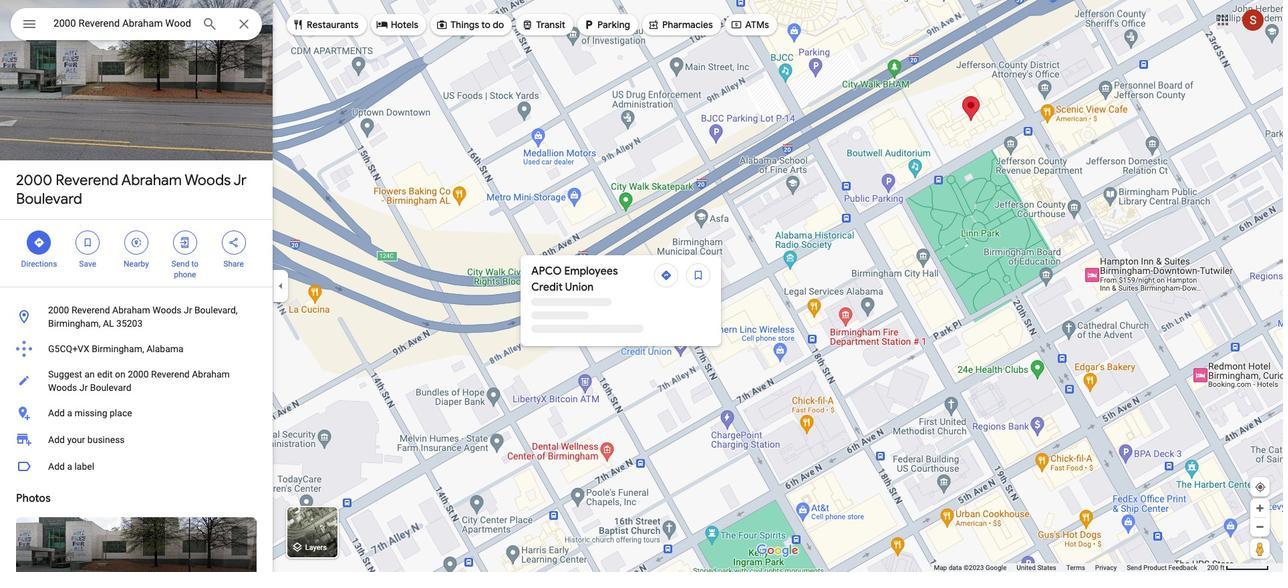 Task type: vqa. For each thing, say whether or not it's contained in the screenshot.
Andrew within the 404 Andrew Higgins Blvd Building
no



Task type: locate. For each thing, give the bounding box(es) containing it.
add
[[48, 408, 65, 419], [48, 435, 65, 445], [48, 461, 65, 472]]

employees
[[564, 265, 618, 278]]

boulevard inside suggest an edit on 2000 reverend abraham woods jr boulevard
[[90, 382, 131, 393]]

jr inside 2000 reverend abraham woods jr boulevard
[[234, 171, 247, 190]]

2000 right on
[[128, 369, 149, 380]]

product
[[1144, 564, 1167, 572]]


[[292, 17, 304, 32]]

200
[[1208, 564, 1219, 572]]

0 vertical spatial woods
[[185, 171, 231, 190]]


[[583, 17, 595, 32]]

send to phone
[[172, 259, 199, 279]]

©2023
[[964, 564, 984, 572]]

woods up 
[[185, 171, 231, 190]]

alabama
[[147, 344, 184, 354]]

2000 Reverend Abraham Woods Jr Boulevard, Birmingham, AL 35203 field
[[11, 8, 262, 40]]

2 vertical spatial jr
[[79, 382, 88, 393]]

abraham for boulevard,
[[112, 305, 150, 316]]

google account: sheryl atherton  
(sheryl.atherton@adept.ai) image
[[1243, 9, 1264, 31]]

birmingham, up on
[[92, 344, 144, 354]]

a left label
[[67, 461, 72, 472]]

abraham for boulevard
[[121, 171, 182, 190]]

jr down an
[[79, 382, 88, 393]]

collapse side panel image
[[273, 279, 288, 294]]

add left missing
[[48, 408, 65, 419]]

transit
[[536, 19, 566, 31]]

0 vertical spatial birmingham,
[[48, 318, 101, 329]]

reverend inside 2000 reverend abraham woods jr boulevard
[[56, 171, 118, 190]]

send inside button
[[1127, 564, 1142, 572]]

2 horizontal spatial jr
[[234, 171, 247, 190]]

birmingham, up g5cq+vx
[[48, 318, 101, 329]]

to left do
[[482, 19, 491, 31]]

2 horizontal spatial woods
[[185, 171, 231, 190]]

boulevard down edit at bottom
[[90, 382, 131, 393]]

2000 for 2000 reverend abraham woods jr boulevard
[[16, 171, 52, 190]]

send for send to phone
[[172, 259, 190, 269]]

2000 reverend abraham woods jr boulevard, birmingham, al 35203 button
[[0, 298, 273, 336]]

hotels
[[391, 19, 419, 31]]

save image
[[693, 269, 705, 281]]

abraham inside 2000 reverend abraham woods jr boulevard
[[121, 171, 182, 190]]

0 horizontal spatial woods
[[48, 382, 77, 393]]

parking
[[598, 19, 630, 31]]

add a missing place button
[[0, 400, 273, 427]]

1 horizontal spatial woods
[[153, 305, 182, 316]]

2000 reverend abraham woods jr boulevard
[[16, 171, 247, 209]]

woods inside suggest an edit on 2000 reverend abraham woods jr boulevard
[[48, 382, 77, 393]]

reverend inside suggest an edit on 2000 reverend abraham woods jr boulevard
[[151, 369, 190, 380]]

2000
[[16, 171, 52, 190], [48, 305, 69, 316], [128, 369, 149, 380]]

add left your
[[48, 435, 65, 445]]

reverend down 'alabama'
[[151, 369, 190, 380]]

woods down the suggest
[[48, 382, 77, 393]]

2 a from the top
[[67, 461, 72, 472]]

send left product
[[1127, 564, 1142, 572]]

actions for 2000 reverend abraham woods jr boulevard region
[[0, 220, 273, 287]]

0 vertical spatial abraham
[[121, 171, 182, 190]]

1 add from the top
[[48, 408, 65, 419]]

woods up 'alabama'
[[153, 305, 182, 316]]

0 vertical spatial boulevard
[[16, 190, 82, 209]]

1 horizontal spatial send
[[1127, 564, 1142, 572]]

0 horizontal spatial to
[[191, 259, 199, 269]]

jr up 
[[234, 171, 247, 190]]

200 ft
[[1208, 564, 1225, 572]]

 pharmacies
[[648, 17, 713, 32]]

woods inside 2000 reverend abraham woods jr boulevard, birmingham, al 35203
[[153, 305, 182, 316]]

directions
[[21, 259, 57, 269]]

privacy button
[[1096, 564, 1117, 572]]

1 vertical spatial birmingham,
[[92, 344, 144, 354]]

jr inside suggest an edit on 2000 reverend abraham woods jr boulevard
[[79, 382, 88, 393]]

2 add from the top
[[48, 435, 65, 445]]

boulevard up 
[[16, 190, 82, 209]]

2000 inside 2000 reverend abraham woods jr boulevard
[[16, 171, 52, 190]]

boulevard,
[[194, 305, 238, 316]]

google maps element
[[0, 0, 1284, 572]]

2000 up 
[[16, 171, 52, 190]]

0 vertical spatial jr
[[234, 171, 247, 190]]


[[33, 235, 45, 250]]

union
[[565, 281, 594, 294]]

abraham down boulevard,
[[192, 369, 230, 380]]

1 vertical spatial a
[[67, 461, 72, 472]]

place
[[110, 408, 132, 419]]

0 vertical spatial a
[[67, 408, 72, 419]]

35203
[[116, 318, 143, 329]]

abraham up the 
[[121, 171, 182, 190]]

0 vertical spatial add
[[48, 408, 65, 419]]

2 vertical spatial reverend
[[151, 369, 190, 380]]

a for label
[[67, 461, 72, 472]]

layers
[[305, 544, 327, 553]]

reverend up al
[[71, 305, 110, 316]]

feedback
[[1169, 564, 1198, 572]]

send up phone
[[172, 259, 190, 269]]

reverend
[[56, 171, 118, 190], [71, 305, 110, 316], [151, 369, 190, 380]]

reverend inside 2000 reverend abraham woods jr boulevard, birmingham, al 35203
[[71, 305, 110, 316]]

footer containing map data ©2023 google
[[934, 564, 1208, 572]]

to
[[482, 19, 491, 31], [191, 259, 199, 269]]

0 vertical spatial to
[[482, 19, 491, 31]]

credit
[[532, 281, 563, 294]]


[[522, 17, 534, 32]]

jr inside 2000 reverend abraham woods jr boulevard, birmingham, al 35203
[[184, 305, 192, 316]]

a left missing
[[67, 408, 72, 419]]

 transit
[[522, 17, 566, 32]]

0 vertical spatial 2000
[[16, 171, 52, 190]]

google
[[986, 564, 1007, 572]]

apco employees credit union
[[532, 265, 618, 294]]

boulevard inside 2000 reverend abraham woods jr boulevard
[[16, 190, 82, 209]]

1 vertical spatial boulevard
[[90, 382, 131, 393]]

an
[[85, 369, 95, 380]]

jr
[[234, 171, 247, 190], [184, 305, 192, 316], [79, 382, 88, 393]]

send
[[172, 259, 190, 269], [1127, 564, 1142, 572]]

map data ©2023 google
[[934, 564, 1007, 572]]

1 horizontal spatial boulevard
[[90, 382, 131, 393]]

1 horizontal spatial jr
[[184, 305, 192, 316]]

to up phone
[[191, 259, 199, 269]]

send product feedback
[[1127, 564, 1198, 572]]

a
[[67, 408, 72, 419], [67, 461, 72, 472]]

terms
[[1067, 564, 1086, 572]]

abraham inside 2000 reverend abraham woods jr boulevard, birmingham, al 35203
[[112, 305, 150, 316]]

ft
[[1221, 564, 1225, 572]]

None field
[[53, 15, 191, 31]]

1 vertical spatial 2000
[[48, 305, 69, 316]]

2 vertical spatial woods
[[48, 382, 77, 393]]

add left label
[[48, 461, 65, 472]]

1 vertical spatial abraham
[[112, 305, 150, 316]]


[[648, 17, 660, 32]]

birmingham,
[[48, 318, 101, 329], [92, 344, 144, 354]]

2000 inside suggest an edit on 2000 reverend abraham woods jr boulevard
[[128, 369, 149, 380]]

3 add from the top
[[48, 461, 65, 472]]

boulevard
[[16, 190, 82, 209], [90, 382, 131, 393]]

1 vertical spatial woods
[[153, 305, 182, 316]]

0 vertical spatial reverend
[[56, 171, 118, 190]]

1 vertical spatial reverend
[[71, 305, 110, 316]]

2 vertical spatial add
[[48, 461, 65, 472]]

0 horizontal spatial jr
[[79, 382, 88, 393]]

reverend up the ''
[[56, 171, 118, 190]]

abraham inside suggest an edit on 2000 reverend abraham woods jr boulevard
[[192, 369, 230, 380]]

send inside send to phone
[[172, 259, 190, 269]]

abraham up 35203
[[112, 305, 150, 316]]

2 vertical spatial 2000
[[128, 369, 149, 380]]

2000 for 2000 reverend abraham woods jr boulevard, birmingham, al 35203
[[48, 305, 69, 316]]

add a label
[[48, 461, 94, 472]]

footer
[[934, 564, 1208, 572]]

g5cq+vx birmingham, alabama
[[48, 344, 184, 354]]

a inside button
[[67, 408, 72, 419]]

jr left boulevard,
[[184, 305, 192, 316]]

add inside add your business link
[[48, 435, 65, 445]]

2000 inside 2000 reverend abraham woods jr boulevard, birmingham, al 35203
[[48, 305, 69, 316]]

woods
[[185, 171, 231, 190], [153, 305, 182, 316], [48, 382, 77, 393]]

1 a from the top
[[67, 408, 72, 419]]

0 horizontal spatial boulevard
[[16, 190, 82, 209]]

states
[[1038, 564, 1057, 572]]

1 vertical spatial send
[[1127, 564, 1142, 572]]

zoom out image
[[1256, 522, 1266, 532]]

1 horizontal spatial to
[[482, 19, 491, 31]]

0 vertical spatial send
[[172, 259, 190, 269]]

1 vertical spatial to
[[191, 259, 199, 269]]

0 horizontal spatial send
[[172, 259, 190, 269]]


[[228, 235, 240, 250]]

 atms
[[731, 17, 769, 32]]

united
[[1017, 564, 1036, 572]]

a for missing
[[67, 408, 72, 419]]

photos
[[16, 492, 51, 505]]

add inside add a missing place button
[[48, 408, 65, 419]]

 hotels
[[376, 17, 419, 32]]

1 vertical spatial add
[[48, 435, 65, 445]]

woods inside 2000 reverend abraham woods jr boulevard
[[185, 171, 231, 190]]

add inside add a label button
[[48, 461, 65, 472]]

2000 up g5cq+vx
[[48, 305, 69, 316]]

1 vertical spatial jr
[[184, 305, 192, 316]]


[[130, 235, 142, 250]]

a inside button
[[67, 461, 72, 472]]

2 vertical spatial abraham
[[192, 369, 230, 380]]



Task type: describe. For each thing, give the bounding box(es) containing it.
label
[[75, 461, 94, 472]]

woods for 2000 reverend abraham woods jr boulevard, birmingham, al 35203
[[153, 305, 182, 316]]

data
[[949, 564, 962, 572]]

share
[[224, 259, 244, 269]]

on
[[115, 369, 125, 380]]

 button
[[11, 8, 48, 43]]

zoom in image
[[1256, 503, 1266, 514]]

add for add a missing place
[[48, 408, 65, 419]]

reverend for 2000 reverend abraham woods jr boulevard, birmingham, al 35203
[[71, 305, 110, 316]]

woods for 2000 reverend abraham woods jr boulevard
[[185, 171, 231, 190]]

 search field
[[11, 8, 262, 43]]

 things to do
[[436, 17, 504, 32]]

birmingham, inside 2000 reverend abraham woods jr boulevard, birmingham, al 35203
[[48, 318, 101, 329]]

add your business
[[48, 435, 125, 445]]

phone
[[174, 270, 196, 279]]

reverend for 2000 reverend abraham woods jr boulevard
[[56, 171, 118, 190]]

to inside  things to do
[[482, 19, 491, 31]]

save
[[79, 259, 96, 269]]

g5cq+vx
[[48, 344, 89, 354]]

send product feedback button
[[1127, 564, 1198, 572]]

footer inside google maps element
[[934, 564, 1208, 572]]

atms
[[745, 19, 769, 31]]

edit
[[97, 369, 113, 380]]

suggest an edit on 2000 reverend abraham woods jr boulevard button
[[0, 362, 273, 400]]

 restaurants
[[292, 17, 359, 32]]

nearby
[[124, 259, 149, 269]]

pharmacies
[[663, 19, 713, 31]]

business
[[87, 435, 125, 445]]

add for add a label
[[48, 461, 65, 472]]

2000 reverend abraham woods jr boulevard main content
[[0, 0, 273, 572]]


[[731, 17, 743, 32]]

 parking
[[583, 17, 630, 32]]

things
[[451, 19, 479, 31]]

g5cq+vx birmingham, alabama button
[[0, 336, 273, 362]]


[[376, 17, 388, 32]]

add for add your business
[[48, 435, 65, 445]]


[[179, 235, 191, 250]]

apco
[[532, 265, 562, 278]]

suggest an edit on 2000 reverend abraham woods jr boulevard
[[48, 369, 230, 393]]

privacy
[[1096, 564, 1117, 572]]

missing
[[75, 408, 107, 419]]

to inside send to phone
[[191, 259, 199, 269]]


[[436, 17, 448, 32]]

map
[[934, 564, 948, 572]]

send for send product feedback
[[1127, 564, 1142, 572]]

add a missing place
[[48, 408, 132, 419]]


[[82, 235, 94, 250]]

directions image
[[661, 269, 673, 281]]

2000 reverend abraham woods jr boulevard, birmingham, al 35203
[[48, 305, 238, 329]]


[[21, 15, 37, 33]]

terms button
[[1067, 564, 1086, 572]]

jr for 2000 reverend abraham woods jr boulevard, birmingham, al 35203
[[184, 305, 192, 316]]

united states
[[1017, 564, 1057, 572]]

none field inside 2000 reverend abraham woods jr boulevard, birmingham, al 35203 field
[[53, 15, 191, 31]]

your
[[67, 435, 85, 445]]

show your location image
[[1255, 481, 1267, 493]]

add a label button
[[0, 453, 273, 480]]

al
[[103, 318, 114, 329]]

add your business link
[[0, 427, 273, 453]]

do
[[493, 19, 504, 31]]

apco employees credit union element
[[532, 263, 651, 296]]

200 ft button
[[1208, 564, 1270, 572]]

show street view coverage image
[[1251, 539, 1270, 559]]

united states button
[[1017, 564, 1057, 572]]

suggest
[[48, 369, 82, 380]]

restaurants
[[307, 19, 359, 31]]

jr for 2000 reverend abraham woods jr boulevard
[[234, 171, 247, 190]]



